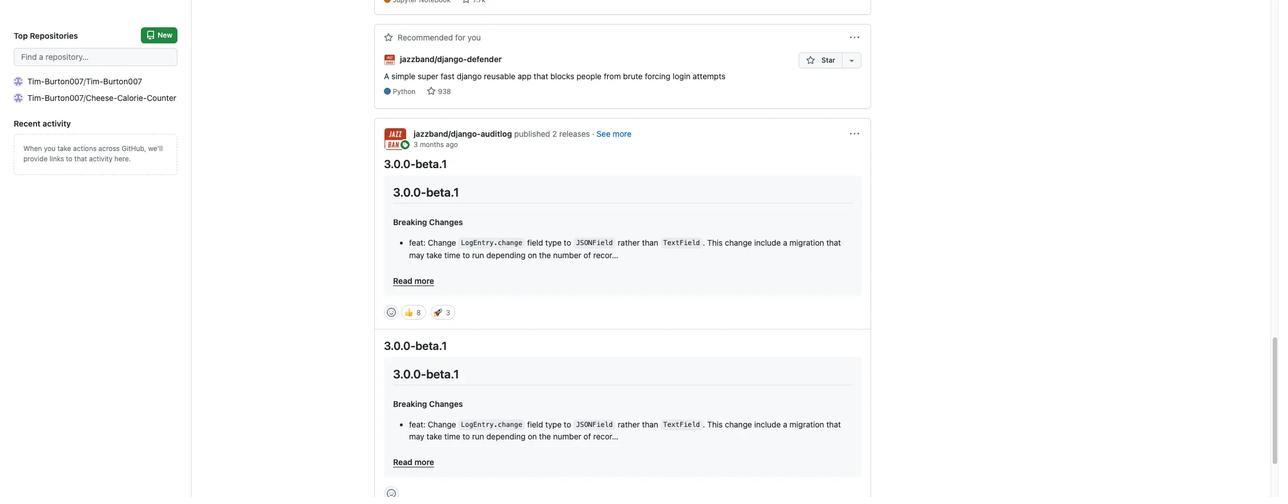 Task type: vqa. For each thing, say whether or not it's contained in the screenshot.
"READ MORE" link
yes



Task type: locate. For each thing, give the bounding box(es) containing it.
0 vertical spatial you
[[468, 33, 481, 42]]

1 jsonfield from the top
[[576, 240, 613, 248]]

2 type from the top
[[546, 420, 562, 430]]

logentry.change
[[461, 240, 523, 248], [461, 422, 523, 430]]

read more link
[[393, 270, 853, 287], [393, 452, 853, 469]]

0 vertical spatial type
[[546, 238, 562, 248]]

activity down across
[[89, 155, 113, 163]]

blocks
[[551, 71, 575, 81]]

this
[[708, 238, 723, 248], [708, 420, 723, 430]]

2 add or remove reactions element from the top
[[384, 487, 399, 498]]

1 vertical spatial change
[[428, 420, 456, 430]]

1 vertical spatial . this change include a migration that may take time to run depending on the number of recor…
[[409, 420, 841, 442]]

read for 2nd read more link from the bottom of the page
[[393, 276, 413, 286]]

1 this from the top
[[708, 238, 723, 248]]

2 run from the top
[[472, 432, 484, 442]]

2 3.0.0-beta.1 link from the top
[[384, 339, 447, 353]]

·
[[592, 129, 595, 139]]

2
[[553, 129, 557, 139]]

0 vertical spatial number
[[553, 250, 582, 260]]

2 a from the top
[[783, 420, 788, 430]]

0 vertical spatial /
[[83, 76, 86, 86]]

/ down tim-burton007 / tim-burton007
[[83, 93, 86, 103]]

2 breaking changes from the top
[[393, 400, 463, 409]]

see
[[597, 129, 611, 139]]

1 vertical spatial depending
[[487, 432, 526, 442]]

feat:
[[409, 238, 426, 248], [409, 420, 426, 430]]

add this repository to a list image
[[848, 56, 857, 65]]

0 vertical spatial migration
[[790, 238, 825, 248]]

0 vertical spatial feat: change logentry.change field type to jsonfield rather than textfield
[[409, 238, 700, 248]]

.
[[703, 238, 705, 248], [703, 420, 705, 430]]

that inside the when you take actions across github, we'll provide links to that activity here.
[[74, 155, 87, 163]]

activity right recent
[[43, 119, 71, 128]]

1 vertical spatial star image
[[806, 56, 816, 65]]

2 card preview element from the top
[[384, 358, 862, 478]]

star image
[[462, 0, 471, 4], [806, 56, 816, 65], [427, 87, 436, 96]]

2 number from the top
[[553, 432, 582, 442]]

1 vertical spatial a
[[783, 420, 788, 430]]

rather for the 3.0.0-beta.1 link associated with second read more link from the top
[[618, 420, 640, 430]]

2 migration from the top
[[790, 420, 825, 430]]

2 this from the top
[[708, 420, 723, 430]]

1 vertical spatial rather
[[618, 420, 640, 430]]

2 vertical spatial take
[[427, 432, 442, 442]]

1 change from the top
[[428, 238, 456, 248]]

rather
[[618, 238, 640, 248], [618, 420, 640, 430]]

1 . from the top
[[703, 238, 705, 248]]

burton007 for cheese-
[[45, 93, 83, 103]]

0 vertical spatial recor…
[[594, 250, 619, 260]]

0 vertical spatial a
[[783, 238, 788, 248]]

recommended for you
[[398, 33, 481, 42]]

1 vertical spatial than
[[642, 420, 659, 430]]

jazzband/django-
[[400, 54, 467, 64], [414, 129, 481, 139]]

0 vertical spatial 3.0.0-beta.1 link
[[384, 157, 447, 170]]

2 read from the top
[[393, 458, 413, 468]]

0 vertical spatial . this change include a migration that may take time to run depending on the number of recor…
[[409, 238, 841, 260]]

card preview element
[[384, 176, 862, 296], [384, 358, 862, 478]]

0 vertical spatial field
[[528, 238, 543, 248]]

0 vertical spatial @jazzband profile image
[[384, 54, 396, 65]]

2 @jazzband profile image from the top
[[384, 128, 407, 151]]

0 vertical spatial breaking changes
[[393, 218, 463, 227]]

1 vertical spatial breaking
[[393, 400, 427, 409]]

2 rather from the top
[[618, 420, 640, 430]]

repo rec icon image
[[384, 33, 393, 42]]

tim-burton007 / tim-burton007
[[27, 76, 142, 86]]

1 number from the top
[[553, 250, 582, 260]]

attempts
[[693, 71, 726, 81]]

0 vertical spatial read more
[[393, 276, 434, 286]]

1 textfield from the top
[[664, 240, 700, 248]]

1 vertical spatial this
[[708, 420, 723, 430]]

0 vertical spatial time
[[445, 250, 461, 260]]

1 feat: change logentry.change field type to jsonfield rather than textfield from the top
[[409, 238, 700, 248]]

3 right feed tag icon
[[414, 140, 418, 149]]

0 vertical spatial the
[[539, 250, 551, 260]]

tim-burton007 / cheese-calorie-counter
[[27, 93, 176, 103]]

1 vertical spatial feat:
[[409, 420, 426, 430]]

recent
[[14, 119, 41, 128]]

/ for cheese-
[[83, 93, 86, 103]]

rather for the 3.0.0-beta.1 link corresponding to 2nd read more link from the bottom of the page
[[618, 238, 640, 248]]

breaking changes for the 3.0.0-beta.1 link corresponding to 2nd read more link from the bottom of the page
[[393, 218, 463, 227]]

2 horizontal spatial star image
[[806, 56, 816, 65]]

1 horizontal spatial activity
[[89, 155, 113, 163]]

read
[[393, 276, 413, 286], [393, 458, 413, 468]]

1 type from the top
[[546, 238, 562, 248]]

burton007 down find a repository… 'text box'
[[45, 76, 83, 86]]

time
[[445, 250, 461, 260], [445, 432, 461, 442]]

more
[[613, 129, 632, 139], [415, 276, 434, 286], [415, 458, 434, 468]]

2 breaking from the top
[[393, 400, 427, 409]]

3 right 🚀
[[446, 309, 451, 317]]

include
[[755, 238, 781, 248], [755, 420, 781, 430]]

1 change from the top
[[725, 238, 752, 248]]

0 vertical spatial jsonfield
[[576, 240, 613, 248]]

1 vertical spatial @jazzband profile image
[[384, 128, 407, 151]]

0 vertical spatial 3
[[414, 140, 418, 149]]

reusable
[[484, 71, 516, 81]]

3.0.0-
[[384, 157, 416, 170], [393, 185, 426, 199], [384, 339, 416, 353], [393, 367, 426, 381]]

1 vertical spatial jazzband/django-
[[414, 129, 481, 139]]

0 vertical spatial logentry.change
[[461, 240, 523, 248]]

read up 👍 in the left of the page
[[393, 276, 413, 286]]

read more
[[393, 276, 434, 286], [393, 458, 434, 468]]

1 vertical spatial breaking changes
[[393, 400, 463, 409]]

938
[[438, 87, 451, 96]]

3.0.0-beta.1 link down feed tag icon
[[384, 157, 447, 170]]

1 vertical spatial changes
[[429, 400, 463, 409]]

1 vertical spatial the
[[539, 432, 551, 442]]

you right for
[[468, 33, 481, 42]]

star image left 938
[[427, 87, 436, 96]]

depending
[[487, 250, 526, 260], [487, 432, 526, 442]]

add or remove reactions element
[[384, 305, 399, 320], [384, 487, 399, 498]]

1 field from the top
[[528, 238, 543, 248]]

1 vertical spatial read more link
[[393, 452, 853, 469]]

migration
[[790, 238, 825, 248], [790, 420, 825, 430]]

simple
[[392, 71, 416, 81]]

1 the from the top
[[539, 250, 551, 260]]

recor…
[[594, 250, 619, 260], [594, 432, 619, 442]]

1 time from the top
[[445, 250, 461, 260]]

change
[[428, 238, 456, 248], [428, 420, 456, 430]]

1 vertical spatial on
[[528, 432, 537, 442]]

from
[[604, 71, 621, 81]]

run for second read more link from the top
[[472, 432, 484, 442]]

2 vertical spatial star image
[[427, 87, 436, 96]]

1 vertical spatial run
[[472, 432, 484, 442]]

1 horizontal spatial 3
[[446, 309, 451, 317]]

1 vertical spatial migration
[[790, 420, 825, 430]]

tim- up cheese-
[[86, 76, 103, 86]]

across
[[99, 144, 120, 153]]

1 a from the top
[[783, 238, 788, 248]]

you up links
[[44, 144, 56, 153]]

tim-
[[27, 76, 45, 86], [86, 76, 103, 86], [27, 93, 45, 103]]

1 may from the top
[[409, 250, 425, 260]]

to
[[66, 155, 72, 163], [564, 238, 572, 248], [463, 250, 470, 260], [564, 420, 572, 430], [463, 432, 470, 442]]

read up add or remove reactions icon
[[393, 458, 413, 468]]

tim- right tim burton007 image on the left top of the page
[[27, 76, 45, 86]]

2 . this change include a migration that may take time to run depending on the number of recor… from the top
[[409, 420, 841, 442]]

repo details element
[[384, 0, 790, 5], [384, 87, 726, 97]]

1 breaking changes from the top
[[393, 218, 463, 227]]

1 card preview element from the top
[[384, 176, 862, 296]]

defender
[[467, 54, 502, 64]]

2 repo details element from the top
[[384, 87, 726, 97]]

1 vertical spatial read
[[393, 458, 413, 468]]

type
[[546, 238, 562, 248], [546, 420, 562, 430]]

0 vertical spatial jazzband/django-
[[400, 54, 467, 64]]

1 vertical spatial time
[[445, 432, 461, 442]]

1 vertical spatial 3.0.0-beta.1 link
[[384, 339, 447, 353]]

0 vertical spatial this
[[708, 238, 723, 248]]

on
[[528, 250, 537, 260], [528, 432, 537, 442]]

0 vertical spatial textfield
[[664, 240, 700, 248]]

a simple super fast django reusable app that blocks people from brute forcing login attempts
[[384, 71, 726, 81]]

1 migration from the top
[[790, 238, 825, 248]]

1 vertical spatial type
[[546, 420, 562, 430]]

tim- for cheese-calorie-counter
[[27, 93, 45, 103]]

2 recor… from the top
[[594, 432, 619, 442]]

1 run from the top
[[472, 250, 484, 260]]

changes
[[429, 218, 463, 227], [429, 400, 463, 409]]

0 vertical spatial add or remove reactions element
[[384, 305, 399, 320]]

1 vertical spatial recor…
[[594, 432, 619, 442]]

0 vertical spatial card preview element
[[384, 176, 862, 296]]

star image left star
[[806, 56, 816, 65]]

activity inside the when you take actions across github, we'll provide links to that activity here.
[[89, 155, 113, 163]]

🚀 3
[[434, 307, 451, 318]]

breaking
[[393, 218, 427, 227], [393, 400, 427, 409]]

take inside the when you take actions across github, we'll provide links to that activity here.
[[57, 144, 71, 153]]

beta.1
[[416, 157, 447, 170], [426, 185, 459, 199], [416, 339, 447, 353], [426, 367, 459, 381]]

0 vertical spatial feat:
[[409, 238, 426, 248]]

months
[[420, 140, 444, 149]]

repositories
[[30, 31, 78, 40]]

1 / from the top
[[83, 76, 86, 86]]

cheese-
[[86, 93, 117, 103]]

0 vertical spatial depending
[[487, 250, 526, 260]]

burton007
[[45, 76, 83, 86], [103, 76, 142, 86], [45, 93, 83, 103]]

1 vertical spatial repo details element
[[384, 87, 726, 97]]

🚀
[[434, 307, 443, 318]]

0 vertical spatial take
[[57, 144, 71, 153]]

star image up for
[[462, 0, 471, 4]]

1 horizontal spatial star image
[[462, 0, 471, 4]]

2 feat: change logentry.change field type to jsonfield rather than textfield from the top
[[409, 420, 700, 430]]

3.0.0-beta.1 link
[[384, 157, 447, 170], [384, 339, 447, 353]]

type for the 3.0.0-beta.1 link corresponding to 2nd read more link from the bottom of the page
[[546, 238, 562, 248]]

add or remove reactions image
[[387, 490, 396, 498]]

3.0.0-beta.1
[[384, 157, 447, 170], [393, 185, 459, 199], [384, 339, 447, 353], [393, 367, 459, 381]]

feat: change logentry.change field type to jsonfield rather than textfield
[[409, 238, 700, 248], [409, 420, 700, 430]]

1 breaking from the top
[[393, 218, 427, 227]]

3.0.0-beta.1 link for 2nd read more link from the bottom of the page
[[384, 157, 447, 170]]

1 feat: from the top
[[409, 238, 426, 248]]

3
[[414, 140, 418, 149], [446, 309, 451, 317]]

0 horizontal spatial activity
[[43, 119, 71, 128]]

1 rather from the top
[[618, 238, 640, 248]]

see more link
[[597, 129, 632, 139]]

1 vertical spatial of
[[584, 432, 591, 442]]

1 read from the top
[[393, 276, 413, 286]]

migration for 2nd read more link from the bottom of the page
[[790, 238, 825, 248]]

1 vertical spatial more
[[415, 276, 434, 286]]

jazzband/django- up ago
[[414, 129, 481, 139]]

0 vertical spatial change
[[725, 238, 752, 248]]

0 vertical spatial include
[[755, 238, 781, 248]]

star button
[[799, 53, 843, 69]]

0 vertical spatial on
[[528, 250, 537, 260]]

0 vertical spatial of
[[584, 250, 591, 260]]

take
[[57, 144, 71, 153], [427, 250, 442, 260], [427, 432, 442, 442]]

links
[[49, 155, 64, 163]]

2 depending from the top
[[487, 432, 526, 442]]

0 vertical spatial may
[[409, 250, 425, 260]]

0 vertical spatial than
[[642, 238, 659, 248]]

breaking changes
[[393, 218, 463, 227], [393, 400, 463, 409]]

3 months ago
[[414, 140, 458, 149]]

/ up cheese-
[[83, 76, 86, 86]]

0 vertical spatial star image
[[462, 0, 471, 4]]

1 vertical spatial activity
[[89, 155, 113, 163]]

read more up add or remove reactions icon
[[393, 458, 434, 468]]

8
[[417, 309, 421, 317]]

1 add or remove reactions element from the top
[[384, 305, 399, 320]]

2 change from the top
[[428, 420, 456, 430]]

2 jsonfield from the top
[[576, 422, 613, 430]]

you
[[468, 33, 481, 42], [44, 144, 56, 153]]

1 vertical spatial 3
[[446, 309, 451, 317]]

1 vertical spatial logentry.change
[[461, 422, 523, 430]]

2 include from the top
[[755, 420, 781, 430]]

activity
[[43, 119, 71, 128], [89, 155, 113, 163]]

0 vertical spatial breaking
[[393, 218, 427, 227]]

tim- right cheese calorie counter "icon" in the left of the page
[[27, 93, 45, 103]]

of
[[584, 250, 591, 260], [584, 432, 591, 442]]

3.0.0-beta.1 link down 8
[[384, 339, 447, 353]]

0 vertical spatial run
[[472, 250, 484, 260]]

2 / from the top
[[83, 93, 86, 103]]

1 vertical spatial .
[[703, 420, 705, 430]]

the
[[539, 250, 551, 260], [539, 432, 551, 442]]

2 changes from the top
[[429, 400, 463, 409]]

1 3.0.0-beta.1 link from the top
[[384, 157, 447, 170]]

burton007 down tim-burton007 / tim-burton007
[[45, 93, 83, 103]]

time for 2nd read more link from the bottom of the page
[[445, 250, 461, 260]]

read more up 👍 8
[[393, 276, 434, 286]]

1 . this change include a migration that may take time to run depending on the number of recor… from the top
[[409, 238, 841, 260]]

1 of from the top
[[584, 250, 591, 260]]

for
[[455, 33, 466, 42]]

jsonfield
[[576, 240, 613, 248], [576, 422, 613, 430]]

0 vertical spatial .
[[703, 238, 705, 248]]

0 vertical spatial read more link
[[393, 270, 853, 287]]

1 vertical spatial feat: change logentry.change field type to jsonfield rather than textfield
[[409, 420, 700, 430]]

1 vertical spatial add or remove reactions element
[[384, 487, 399, 498]]

2 of from the top
[[584, 432, 591, 442]]

/ for tim-
[[83, 76, 86, 86]]

@jazzband profile image
[[384, 54, 396, 65], [384, 128, 407, 151]]

0 vertical spatial change
[[428, 238, 456, 248]]

may
[[409, 250, 425, 260], [409, 432, 425, 442]]

3 inside the 🚀 3
[[446, 309, 451, 317]]

a for second read more link from the top
[[783, 420, 788, 430]]

1 vertical spatial change
[[725, 420, 752, 430]]

/
[[83, 76, 86, 86], [83, 93, 86, 103]]

2 time from the top
[[445, 432, 461, 442]]

django
[[457, 71, 482, 81]]

1 vertical spatial you
[[44, 144, 56, 153]]

cheese calorie counter image
[[14, 93, 23, 102]]

breaking changes for the 3.0.0-beta.1 link associated with second read more link from the top
[[393, 400, 463, 409]]

top repositories
[[14, 31, 78, 40]]

1 vertical spatial card preview element
[[384, 358, 862, 478]]

number
[[553, 250, 582, 260], [553, 432, 582, 442]]

1 changes from the top
[[429, 218, 463, 227]]

jazzband/django- up super
[[400, 54, 467, 64]]

1 vertical spatial textfield
[[664, 422, 700, 430]]

fast
[[441, 71, 455, 81]]

python
[[393, 87, 416, 96]]

2 . from the top
[[703, 420, 705, 430]]

0 vertical spatial activity
[[43, 119, 71, 128]]

1 vertical spatial may
[[409, 432, 425, 442]]

1 vertical spatial read more
[[393, 458, 434, 468]]

a for 2nd read more link from the bottom of the page
[[783, 238, 788, 248]]

2 may from the top
[[409, 432, 425, 442]]

feed item heading menu image
[[851, 129, 860, 139]]

a
[[384, 71, 389, 81]]

2 field from the top
[[528, 420, 543, 430]]

1 vertical spatial take
[[427, 250, 442, 260]]

jsonfield for the 3.0.0-beta.1 link associated with second read more link from the top
[[576, 422, 613, 430]]

1 vertical spatial include
[[755, 420, 781, 430]]

0 vertical spatial rather
[[618, 238, 640, 248]]

@jazzband profile image up a
[[384, 54, 396, 65]]

type for the 3.0.0-beta.1 link associated with second read more link from the top
[[546, 420, 562, 430]]

0 horizontal spatial star image
[[427, 87, 436, 96]]

@jazzband profile image left months
[[384, 128, 407, 151]]

0 horizontal spatial you
[[44, 144, 56, 153]]

1 vertical spatial field
[[528, 420, 543, 430]]

1 vertical spatial jsonfield
[[576, 422, 613, 430]]

that
[[534, 71, 549, 81], [74, 155, 87, 163], [827, 238, 841, 248], [827, 420, 841, 430]]

time for second read more link from the top
[[445, 432, 461, 442]]

this for 2nd read more link from the bottom of the page
[[708, 238, 723, 248]]

2 vertical spatial more
[[415, 458, 434, 468]]

change for 2nd read more link from the bottom of the page
[[428, 238, 456, 248]]

2 on from the top
[[528, 432, 537, 442]]

1 vertical spatial number
[[553, 432, 582, 442]]

published
[[514, 129, 551, 139]]

0 vertical spatial changes
[[429, 218, 463, 227]]

0 vertical spatial read
[[393, 276, 413, 286]]



Task type: describe. For each thing, give the bounding box(es) containing it.
burton007 up calorie- on the left of page
[[103, 76, 142, 86]]

you inside the when you take actions across github, we'll provide links to that activity here.
[[44, 144, 56, 153]]

👍
[[404, 307, 413, 318]]

2 change from the top
[[725, 420, 752, 430]]

app
[[518, 71, 532, 81]]

auditlog
[[481, 129, 512, 139]]

jazzband/django-auditlog published 2 releases          · see more
[[414, 129, 632, 139]]

run for 2nd read more link from the bottom of the page
[[472, 250, 484, 260]]

Find a repository… text field
[[14, 48, 178, 66]]

star image for second the 'repo details' element from the bottom of the page
[[462, 0, 471, 4]]

1 horizontal spatial you
[[468, 33, 481, 42]]

jazzband/django- for defender
[[400, 54, 467, 64]]

may for 2nd read more link from the bottom of the page
[[409, 250, 425, 260]]

recommended
[[398, 33, 453, 42]]

more for 2nd read more link from the bottom of the page
[[415, 276, 434, 286]]

3.0.0-beta.1 link for second read more link from the top
[[384, 339, 447, 353]]

when you take actions across github, we'll provide links to that activity here.
[[23, 144, 163, 163]]

jazzband/django-defender
[[400, 54, 502, 64]]

releases
[[560, 129, 590, 139]]

provide
[[23, 155, 48, 163]]

star image inside star button
[[806, 56, 816, 65]]

ago
[[446, 140, 458, 149]]

2 textfield from the top
[[664, 422, 700, 430]]

jazzband/django- for auditlog
[[414, 129, 481, 139]]

feed item heading menu image
[[851, 33, 860, 42]]

change for second read more link from the top
[[428, 420, 456, 430]]

1 logentry.change from the top
[[461, 240, 523, 248]]

more for second read more link from the top
[[415, 458, 434, 468]]

new
[[158, 31, 172, 39]]

2 than from the top
[[642, 420, 659, 430]]

we'll
[[148, 144, 163, 153]]

of for 2nd read more link from the bottom of the page
[[584, 250, 591, 260]]

jazzband/django-defender link
[[400, 53, 502, 65]]

when
[[23, 144, 42, 153]]

counter
[[147, 93, 176, 103]]

github,
[[122, 144, 146, 153]]

add or remove reactions image
[[387, 308, 396, 317]]

changes for the 3.0.0-beta.1 link associated with second read more link from the top
[[429, 400, 463, 409]]

feat: change logentry.change field type to jsonfield rather than textfield for the 3.0.0-beta.1 link associated with second read more link from the top
[[409, 420, 700, 430]]

1 on from the top
[[528, 250, 537, 260]]

new link
[[141, 27, 178, 43]]

repo details element containing python
[[384, 87, 726, 97]]

migration for second read more link from the top
[[790, 420, 825, 430]]

2 the from the top
[[539, 432, 551, 442]]

tim- for tim-burton007
[[27, 76, 45, 86]]

tim burton007 image
[[14, 77, 23, 86]]

actions
[[73, 144, 97, 153]]

1 repo details element from the top
[[384, 0, 790, 5]]

login
[[673, 71, 691, 81]]

brute
[[623, 71, 643, 81]]

top
[[14, 31, 28, 40]]

jsonfield for the 3.0.0-beta.1 link corresponding to 2nd read more link from the bottom of the page
[[576, 240, 613, 248]]

of for second read more link from the top
[[584, 432, 591, 442]]

star
[[820, 56, 836, 65]]

Top Repositories search field
[[14, 48, 178, 66]]

recent activity
[[14, 119, 71, 128]]

card preview element for the 3.0.0-beta.1 link corresponding to 2nd read more link from the bottom of the page
[[384, 176, 862, 296]]

2 read more link from the top
[[393, 452, 853, 469]]

👍 8
[[404, 307, 421, 318]]

1 include from the top
[[755, 238, 781, 248]]

2 feat: from the top
[[409, 420, 426, 430]]

2 read more from the top
[[393, 458, 434, 468]]

0 horizontal spatial 3
[[414, 140, 418, 149]]

938 link
[[427, 87, 451, 96]]

1 depending from the top
[[487, 250, 526, 260]]

0 vertical spatial more
[[613, 129, 632, 139]]

calorie-
[[117, 93, 147, 103]]

feed tag image
[[401, 140, 410, 149]]

may for second read more link from the top
[[409, 432, 425, 442]]

2 logentry.change from the top
[[461, 422, 523, 430]]

read for second read more link from the top
[[393, 458, 413, 468]]

feat: change logentry.change field type to jsonfield rather than textfield for the 3.0.0-beta.1 link corresponding to 2nd read more link from the bottom of the page
[[409, 238, 700, 248]]

card preview element for the 3.0.0-beta.1 link associated with second read more link from the top
[[384, 358, 862, 478]]

here.
[[115, 155, 131, 163]]

super
[[418, 71, 439, 81]]

people
[[577, 71, 602, 81]]

star image for the 'repo details' element containing python
[[427, 87, 436, 96]]

1 than from the top
[[642, 238, 659, 248]]

burton007 for tim-
[[45, 76, 83, 86]]

1 @jazzband profile image from the top
[[384, 54, 396, 65]]

1 read more link from the top
[[393, 270, 853, 287]]

1 recor… from the top
[[594, 250, 619, 260]]

. this change include a migration that may take time to run depending on the number of recor… for the 3.0.0-beta.1 link corresponding to 2nd read more link from the bottom of the page
[[409, 238, 841, 260]]

1 read more from the top
[[393, 276, 434, 286]]

jazzband/django-auditlog link
[[414, 129, 512, 139]]

. this change include a migration that may take time to run depending on the number of recor… for the 3.0.0-beta.1 link associated with second read more link from the top
[[409, 420, 841, 442]]

forcing
[[645, 71, 671, 81]]

this for second read more link from the top
[[708, 420, 723, 430]]

to inside the when you take actions across github, we'll provide links to that activity here.
[[66, 155, 72, 163]]

changes for the 3.0.0-beta.1 link corresponding to 2nd read more link from the bottom of the page
[[429, 218, 463, 227]]



